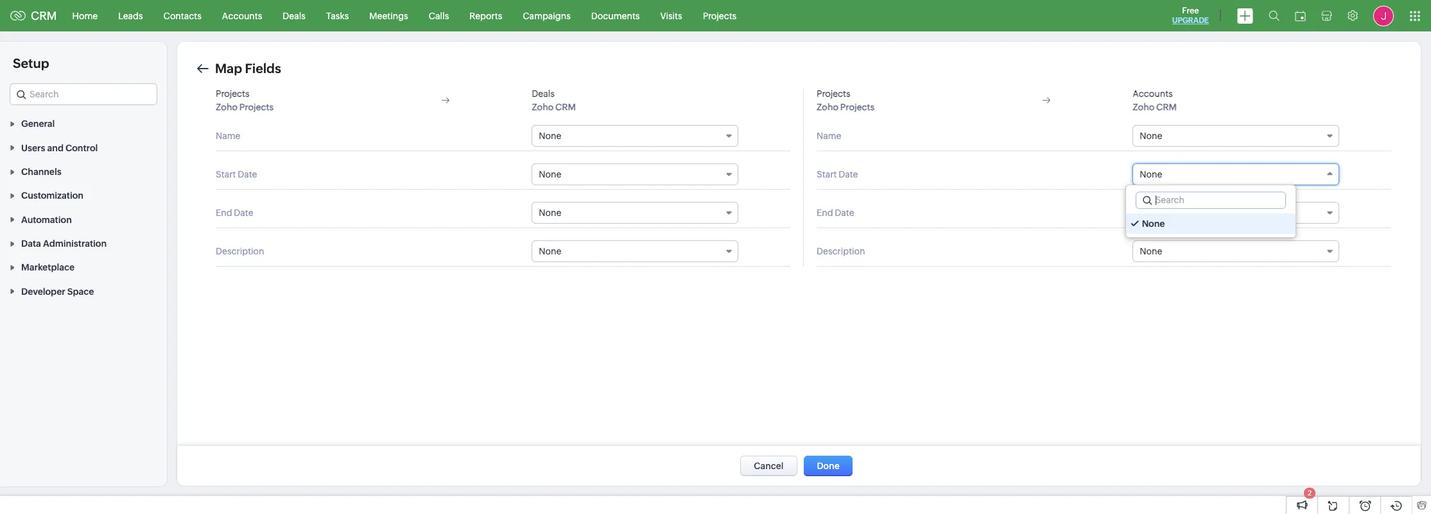 Task type: locate. For each thing, give the bounding box(es) containing it.
end for deals zoho crm
[[216, 208, 232, 218]]

deals
[[283, 11, 306, 21], [532, 89, 555, 99]]

projects
[[703, 11, 737, 21], [216, 89, 250, 99], [817, 89, 850, 99], [239, 102, 274, 112], [840, 102, 875, 112]]

1 end date from the left
[[216, 208, 253, 218]]

0 horizontal spatial start date
[[216, 170, 257, 180]]

0 horizontal spatial end
[[216, 208, 232, 218]]

2 horizontal spatial crm
[[1156, 102, 1177, 112]]

None field
[[532, 125, 739, 147], [1133, 125, 1340, 147], [532, 164, 739, 186], [1133, 164, 1340, 186], [532, 202, 739, 224], [1133, 202, 1340, 224], [532, 241, 739, 263], [1133, 241, 1340, 263]]

calls
[[429, 11, 449, 21]]

accounts
[[222, 11, 262, 21], [1133, 89, 1173, 99]]

fields
[[245, 61, 281, 76]]

leads
[[118, 11, 143, 21]]

accounts inside accounts zoho crm
[[1133, 89, 1173, 99]]

customization
[[21, 191, 83, 201]]

tasks
[[326, 11, 349, 21]]

1 projects zoho projects from the left
[[216, 89, 274, 112]]

3 zoho from the left
[[817, 102, 839, 112]]

2 description from the left
[[817, 247, 865, 257]]

1 horizontal spatial accounts
[[1133, 89, 1173, 99]]

cancel button
[[740, 457, 797, 477]]

calendar image
[[1295, 11, 1306, 21]]

free
[[1182, 6, 1199, 15]]

start date for accounts zoho crm
[[817, 170, 858, 180]]

end for accounts zoho crm
[[817, 208, 833, 218]]

projects zoho projects
[[216, 89, 274, 112], [817, 89, 875, 112]]

1 horizontal spatial description
[[817, 247, 865, 257]]

description for accounts zoho crm
[[817, 247, 865, 257]]

start
[[216, 170, 236, 180], [817, 170, 837, 180]]

contacts
[[163, 11, 202, 21]]

start date
[[216, 170, 257, 180], [817, 170, 858, 180]]

0 horizontal spatial projects zoho projects
[[216, 89, 274, 112]]

projects zoho projects for accounts
[[817, 89, 875, 112]]

automation
[[21, 215, 72, 225]]

1 horizontal spatial end
[[817, 208, 833, 218]]

2 zoho from the left
[[532, 102, 554, 112]]

1 horizontal spatial name
[[817, 131, 841, 141]]

none inside option
[[1142, 219, 1165, 229]]

map fields
[[215, 61, 281, 76]]

1 zoho from the left
[[216, 102, 238, 112]]

2 projects zoho projects from the left
[[817, 89, 875, 112]]

1 end from the left
[[216, 208, 232, 218]]

0 horizontal spatial end date
[[216, 208, 253, 218]]

2 end from the left
[[817, 208, 833, 218]]

accounts for accounts
[[222, 11, 262, 21]]

1 description from the left
[[216, 247, 264, 257]]

zoho
[[216, 102, 238, 112], [532, 102, 554, 112], [817, 102, 839, 112], [1133, 102, 1155, 112]]

1 vertical spatial accounts
[[1133, 89, 1173, 99]]

profile element
[[1366, 0, 1402, 31]]

date
[[238, 170, 257, 180], [839, 170, 858, 180], [234, 208, 253, 218], [835, 208, 854, 218]]

data administration
[[21, 239, 107, 249]]

Search text field
[[1136, 193, 1286, 209]]

upgrade
[[1172, 16, 1209, 25]]

end date
[[216, 208, 253, 218], [817, 208, 854, 218]]

0 horizontal spatial deals
[[283, 11, 306, 21]]

deals link
[[272, 0, 316, 31]]

0 horizontal spatial description
[[216, 247, 264, 257]]

users and control button
[[0, 136, 167, 160]]

users and control
[[21, 143, 98, 153]]

2 name from the left
[[817, 131, 841, 141]]

crm for accounts zoho crm
[[1156, 102, 1177, 112]]

none
[[539, 131, 561, 141], [1140, 131, 1162, 141], [539, 170, 561, 180], [1140, 170, 1162, 180], [539, 208, 561, 218], [1140, 208, 1162, 218], [1142, 219, 1165, 229], [539, 247, 561, 257], [1140, 247, 1162, 257]]

channels button
[[0, 160, 167, 184]]

name for accounts zoho crm
[[817, 131, 841, 141]]

home
[[72, 11, 98, 21]]

developer space button
[[0, 280, 167, 304]]

campaigns
[[523, 11, 571, 21]]

search element
[[1261, 0, 1287, 31]]

1 start from the left
[[216, 170, 236, 180]]

None field
[[10, 83, 157, 105]]

leads link
[[108, 0, 153, 31]]

contacts link
[[153, 0, 212, 31]]

data
[[21, 239, 41, 249]]

channels
[[21, 167, 61, 177]]

none option
[[1126, 214, 1296, 234]]

1 start date from the left
[[216, 170, 257, 180]]

0 horizontal spatial name
[[216, 131, 240, 141]]

create menu image
[[1237, 8, 1253, 23]]

accounts for accounts zoho crm
[[1133, 89, 1173, 99]]

2 start from the left
[[817, 170, 837, 180]]

calls link
[[418, 0, 459, 31]]

0 horizontal spatial start
[[216, 170, 236, 180]]

deals for deals
[[283, 11, 306, 21]]

2 start date from the left
[[817, 170, 858, 180]]

free upgrade
[[1172, 6, 1209, 25]]

4 zoho from the left
[[1133, 102, 1155, 112]]

1 horizontal spatial deals
[[532, 89, 555, 99]]

crm
[[31, 9, 57, 22], [555, 102, 576, 112], [1156, 102, 1177, 112]]

crm inside accounts zoho crm
[[1156, 102, 1177, 112]]

crm for deals zoho crm
[[555, 102, 576, 112]]

1 horizontal spatial crm
[[555, 102, 576, 112]]

description
[[216, 247, 264, 257], [817, 247, 865, 257]]

1 horizontal spatial end date
[[817, 208, 854, 218]]

end date for deals zoho crm
[[216, 208, 253, 218]]

1 name from the left
[[216, 131, 240, 141]]

1 horizontal spatial start
[[817, 170, 837, 180]]

developer space
[[21, 287, 94, 297]]

start date for deals zoho crm
[[216, 170, 257, 180]]

none list box
[[1126, 211, 1296, 238]]

name
[[216, 131, 240, 141], [817, 131, 841, 141]]

1 horizontal spatial projects zoho projects
[[817, 89, 875, 112]]

0 vertical spatial accounts
[[222, 11, 262, 21]]

crm inside "deals zoho crm"
[[555, 102, 576, 112]]

0 vertical spatial deals
[[283, 11, 306, 21]]

map
[[215, 61, 242, 76]]

2 end date from the left
[[817, 208, 854, 218]]

projects link
[[693, 0, 747, 31]]

crm link
[[10, 9, 57, 22]]

0 horizontal spatial accounts
[[222, 11, 262, 21]]

control
[[65, 143, 98, 153]]

1 horizontal spatial start date
[[817, 170, 858, 180]]

end
[[216, 208, 232, 218], [817, 208, 833, 218]]

create menu element
[[1230, 0, 1261, 31]]

visits link
[[650, 0, 693, 31]]

1 vertical spatial deals
[[532, 89, 555, 99]]

deals inside "deals zoho crm"
[[532, 89, 555, 99]]



Task type: describe. For each thing, give the bounding box(es) containing it.
profile image
[[1373, 5, 1394, 26]]

zoho inside accounts zoho crm
[[1133, 102, 1155, 112]]

Search text field
[[10, 84, 157, 105]]

start for deals zoho crm
[[216, 170, 236, 180]]

accounts zoho crm
[[1133, 89, 1177, 112]]

marketplace button
[[0, 256, 167, 280]]

tasks link
[[316, 0, 359, 31]]

reports link
[[459, 0, 513, 31]]

name for deals zoho crm
[[216, 131, 240, 141]]

documents link
[[581, 0, 650, 31]]

meetings
[[369, 11, 408, 21]]

space
[[67, 287, 94, 297]]

and
[[47, 143, 64, 153]]

description for deals zoho crm
[[216, 247, 264, 257]]

meetings link
[[359, 0, 418, 31]]

data administration button
[[0, 232, 167, 256]]

done
[[817, 462, 840, 472]]

deals zoho crm
[[532, 89, 576, 112]]

home link
[[62, 0, 108, 31]]

0 horizontal spatial crm
[[31, 9, 57, 22]]

reports
[[470, 11, 502, 21]]

campaigns link
[[513, 0, 581, 31]]

users
[[21, 143, 45, 153]]

projects zoho projects for deals
[[216, 89, 274, 112]]

general
[[21, 119, 55, 129]]

visits
[[660, 11, 682, 21]]

administration
[[43, 239, 107, 249]]

customization button
[[0, 184, 167, 208]]

developer
[[21, 287, 65, 297]]

cancel
[[754, 462, 784, 472]]

end date for accounts zoho crm
[[817, 208, 854, 218]]

documents
[[591, 11, 640, 21]]

setup
[[13, 56, 49, 71]]

zoho inside "deals zoho crm"
[[532, 102, 554, 112]]

deals for deals zoho crm
[[532, 89, 555, 99]]

automation button
[[0, 208, 167, 232]]

2
[[1308, 490, 1312, 498]]

start for accounts zoho crm
[[817, 170, 837, 180]]

accounts link
[[212, 0, 272, 31]]

search image
[[1269, 10, 1280, 21]]

marketplace
[[21, 263, 75, 273]]

general button
[[0, 112, 167, 136]]

done button
[[804, 457, 852, 477]]



Task type: vqa. For each thing, say whether or not it's contained in the screenshot.
'hh:mm a' text field
no



